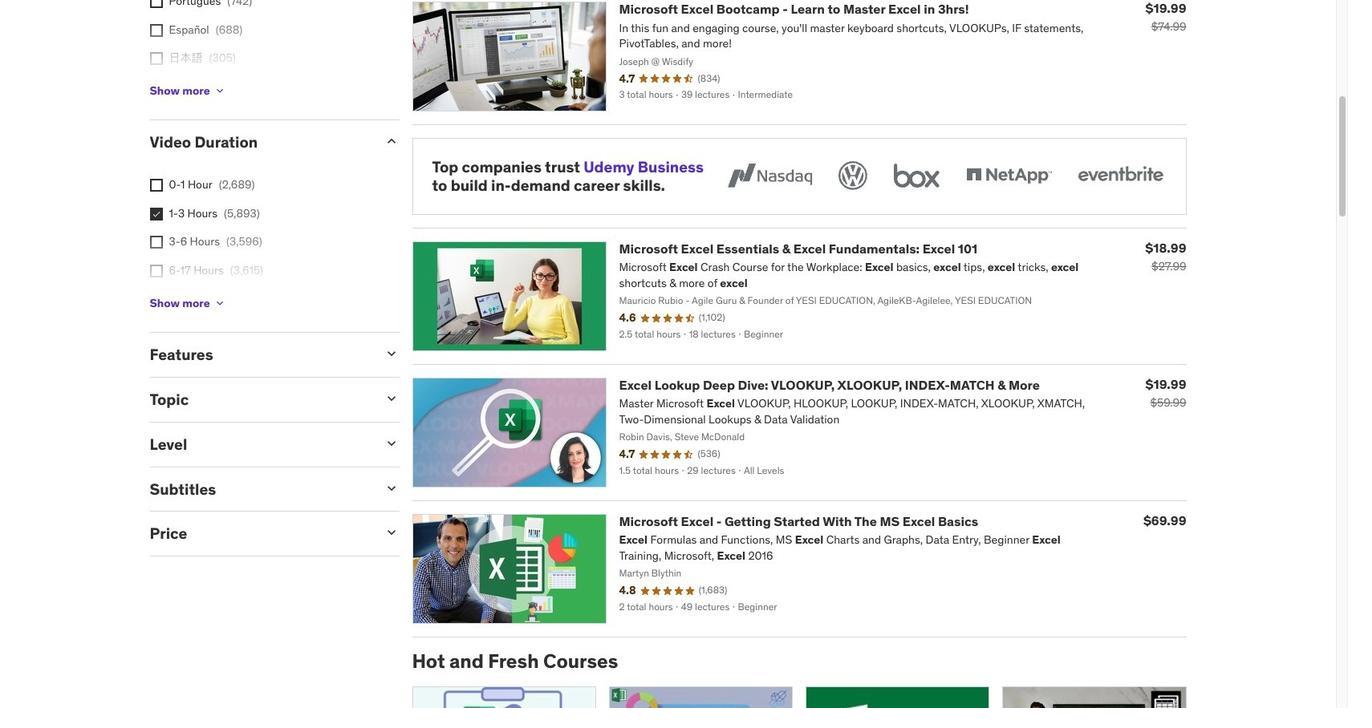 Task type: vqa. For each thing, say whether or not it's contained in the screenshot.
One
no



Task type: locate. For each thing, give the bounding box(es) containing it.
1 vertical spatial small image
[[383, 436, 399, 452]]

xsmall image
[[150, 0, 163, 8], [150, 24, 163, 37], [213, 85, 226, 97], [150, 179, 163, 192], [150, 208, 163, 221], [150, 236, 163, 249], [150, 265, 163, 278], [213, 297, 226, 310]]

2 small image from the top
[[383, 436, 399, 452]]

4 small image from the top
[[383, 525, 399, 541]]

0 vertical spatial small image
[[383, 346, 399, 362]]

small image
[[383, 134, 399, 150], [383, 391, 399, 407], [383, 481, 399, 497], [383, 525, 399, 541]]

xsmall image
[[150, 52, 163, 65]]

2 small image from the top
[[383, 391, 399, 407]]

small image
[[383, 346, 399, 362], [383, 436, 399, 452]]



Task type: describe. For each thing, give the bounding box(es) containing it.
1 small image from the top
[[383, 346, 399, 362]]

netapp image
[[963, 158, 1055, 194]]

3 small image from the top
[[383, 481, 399, 497]]

volkswagen image
[[835, 158, 871, 194]]

box image
[[890, 158, 944, 194]]

1 small image from the top
[[383, 134, 399, 150]]

eventbrite image
[[1075, 158, 1167, 194]]

nasdaq image
[[724, 158, 816, 194]]



